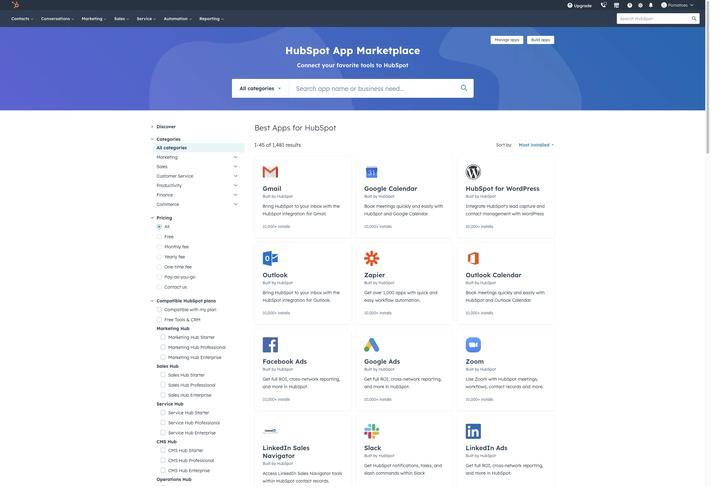Task type: locate. For each thing, give the bounding box(es) containing it.
0 horizontal spatial navigator
[[263, 453, 295, 460]]

built inside the linkedin sales navigator built by hubspot
[[263, 462, 271, 467]]

hub up cms hub professional
[[179, 448, 188, 454]]

caret image for compatible hubspot plans
[[151, 301, 154, 302]]

2 vertical spatial google
[[364, 358, 387, 366]]

linkedin sales navigator built by hubspot
[[263, 445, 310, 467]]

bring hubspot to your inbox with the hubspot integration for gmail.
[[263, 204, 340, 217]]

1 vertical spatial zoom
[[475, 377, 487, 383]]

hubspot. down google ads built by hubspot
[[391, 385, 410, 390]]

starter up cms hub professional
[[189, 448, 203, 454]]

outlook inside outlook calendar built by hubspot
[[466, 271, 491, 279]]

0 horizontal spatial outlook
[[263, 271, 288, 279]]

to inside bring hubspot to your inbox with the hubspot integration for gmail.
[[295, 204, 299, 209]]

get full roi, cross-network reporting, and more in hubspot. down linkedin ads built by hubspot
[[466, 464, 543, 477]]

to for outlook
[[295, 290, 299, 296]]

productivity
[[157, 183, 182, 189]]

hub for cms hub enterprise
[[179, 469, 188, 474]]

get full roi, cross-network reporting, and more in hubspot. for linkedin ads
[[466, 464, 543, 477]]

1 free from the top
[[165, 234, 174, 240]]

0 vertical spatial calendar.
[[409, 211, 429, 217]]

roi, for facebook
[[279, 377, 288, 383]]

enterprise for cms hub enterprise
[[189, 469, 210, 474]]

hub
[[181, 326, 190, 332], [191, 335, 199, 341], [191, 345, 199, 351], [191, 355, 199, 361], [170, 364, 179, 370], [181, 373, 189, 379], [181, 383, 189, 389], [181, 393, 189, 399], [174, 402, 184, 407], [185, 411, 194, 416], [185, 421, 194, 426], [185, 431, 194, 436], [168, 440, 177, 445], [179, 448, 188, 454], [179, 459, 188, 464], [179, 469, 188, 474], [182, 477, 192, 483]]

google inside google ads built by hubspot
[[364, 358, 387, 366]]

1 horizontal spatial hubspot.
[[391, 385, 410, 390]]

wordpress up capture
[[506, 185, 540, 193]]

inbox up gmail. on the left top of the page
[[311, 204, 322, 209]]

cms
[[157, 440, 166, 445], [168, 448, 178, 454], [168, 459, 178, 464], [168, 469, 178, 474]]

cross- down google ads built by hubspot
[[391, 377, 404, 383]]

categories button
[[151, 136, 245, 143]]

caret image
[[151, 217, 154, 219]]

for inside bring hubspot to your inbox with the hubspot integration for gmail.
[[306, 211, 312, 217]]

get up the slash
[[364, 464, 372, 469]]

hubspot inside the get hubspot notifications, tasks, and slash commands within slack
[[373, 464, 391, 469]]

hub up marketing hub enterprise
[[191, 345, 199, 351]]

hub up operations hub
[[179, 469, 188, 474]]

in down linkedin ads built by hubspot
[[487, 471, 491, 477]]

10,000 + installs for google calendar
[[364, 225, 392, 229]]

1 vertical spatial categories
[[164, 145, 187, 151]]

automation.
[[395, 298, 421, 304]]

inbox for gmail
[[311, 204, 322, 209]]

in for facebook
[[284, 385, 288, 390]]

full down linkedin ads built by hubspot
[[475, 464, 481, 469]]

1 vertical spatial bring
[[263, 290, 274, 296]]

contact
[[466, 211, 482, 217], [489, 385, 505, 390], [296, 479, 312, 485]]

apps right manage
[[511, 37, 520, 42]]

hub up 'service hub professional'
[[185, 411, 194, 416]]

service down service hub
[[168, 411, 184, 416]]

1 horizontal spatial outlook
[[466, 271, 491, 279]]

results
[[286, 142, 301, 148]]

built
[[263, 194, 271, 199], [364, 194, 372, 199], [466, 194, 474, 199], [263, 281, 271, 286], [364, 281, 372, 286], [466, 281, 474, 286], [263, 367, 271, 372], [364, 367, 372, 372], [466, 367, 474, 372], [364, 454, 372, 459], [466, 454, 474, 459], [263, 462, 271, 467]]

integration for gmail
[[282, 211, 305, 217]]

1-45 of 1,481 results
[[255, 142, 301, 148]]

meetings inside book meetings quickly and easily with hubspot and outlook calendar.
[[478, 290, 497, 296]]

apps up "automation."
[[396, 290, 406, 296]]

integration
[[282, 211, 305, 217], [282, 298, 305, 304]]

all
[[240, 85, 246, 91], [157, 145, 162, 151], [165, 224, 170, 230]]

quickly down outlook calendar built by hubspot
[[498, 290, 513, 296]]

0 horizontal spatial roi,
[[279, 377, 288, 383]]

0 vertical spatial slack
[[364, 445, 381, 453]]

0 vertical spatial meetings
[[376, 204, 395, 209]]

0 horizontal spatial sales link
[[111, 10, 133, 27]]

by
[[272, 194, 276, 199], [373, 194, 378, 199], [475, 194, 479, 199], [272, 281, 276, 286], [373, 281, 378, 286], [475, 281, 479, 286], [272, 367, 276, 372], [373, 367, 378, 372], [475, 367, 479, 372], [373, 454, 378, 459], [475, 454, 479, 459], [272, 462, 276, 467]]

service inside customer service link
[[178, 174, 193, 179]]

0 horizontal spatial tools
[[332, 471, 342, 477]]

by inside slack built by hubspot
[[373, 454, 378, 459]]

1 horizontal spatial book
[[466, 290, 477, 296]]

&
[[187, 317, 190, 323]]

apps right build at the top right of page
[[541, 37, 550, 42]]

quickly inside book meetings quickly and easily with hubspot and google calendar.
[[397, 204, 411, 209]]

with inside integrate hubspot's lead capture and contact management with wordpress
[[512, 211, 521, 217]]

quickly
[[397, 204, 411, 209], [498, 290, 513, 296]]

1 horizontal spatial marketing link
[[153, 153, 245, 162]]

hubspot. down facebook ads built by hubspot on the bottom of the page
[[289, 385, 308, 390]]

1 integration from the top
[[282, 211, 305, 217]]

2 vertical spatial to
[[295, 290, 299, 296]]

enterprise down "sales hub professional"
[[190, 393, 211, 399]]

1 the from the top
[[333, 204, 340, 209]]

roi, down google ads built by hubspot
[[381, 377, 390, 383]]

by inside gmail built by hubspot
[[272, 194, 276, 199]]

free for free tools & crm
[[165, 317, 174, 323]]

outlook for built
[[263, 271, 288, 279]]

fee for monthly fee
[[182, 244, 189, 250]]

easily inside book meetings quickly and easily with hubspot and google calendar.
[[422, 204, 433, 209]]

10,000 for zoom
[[466, 398, 478, 402]]

the inside bring hubspot to your inbox with the hubspot integration for outlook.
[[333, 290, 340, 296]]

1 vertical spatial calendar.
[[512, 298, 532, 304]]

crm
[[191, 317, 201, 323]]

google for google ads
[[364, 358, 387, 366]]

notifications image
[[648, 3, 654, 9]]

1 horizontal spatial categories
[[248, 85, 274, 91]]

2 horizontal spatial reporting,
[[523, 464, 543, 469]]

to inside bring hubspot to your inbox with the hubspot integration for outlook.
[[295, 290, 299, 296]]

1 vertical spatial slack
[[414, 471, 425, 477]]

0 vertical spatial contact
[[466, 211, 482, 217]]

integration for outlook
[[282, 298, 305, 304]]

1 horizontal spatial reporting,
[[422, 377, 442, 383]]

built inside outlook built by hubspot
[[263, 281, 271, 286]]

hub down 'cms hub starter'
[[179, 459, 188, 464]]

apps
[[272, 123, 291, 133]]

hub down cms hub enterprise
[[182, 477, 192, 483]]

more
[[272, 385, 283, 390], [374, 385, 384, 390], [475, 471, 486, 477]]

installed
[[531, 142, 550, 148]]

calendar. inside book meetings quickly and easily with hubspot and outlook calendar.
[[512, 298, 532, 304]]

10,000 + installs for google ads
[[364, 398, 392, 402]]

0 horizontal spatial meetings
[[376, 204, 395, 209]]

slack down tasks,
[[414, 471, 425, 477]]

google inside google calendar built by hubspot
[[364, 185, 387, 193]]

2 vertical spatial caret image
[[151, 301, 154, 302]]

bring inside bring hubspot to your inbox with the hubspot integration for gmail.
[[263, 204, 274, 209]]

1 vertical spatial google
[[393, 211, 408, 217]]

1 horizontal spatial more
[[374, 385, 384, 390]]

free up monthly
[[165, 234, 174, 240]]

go
[[190, 275, 195, 280]]

0 vertical spatial quickly
[[397, 204, 411, 209]]

professional up cms hub enterprise
[[189, 459, 214, 464]]

1 bring from the top
[[263, 204, 274, 209]]

2 horizontal spatial outlook
[[495, 298, 511, 304]]

0 vertical spatial free
[[165, 234, 174, 240]]

1 vertical spatial quickly
[[498, 290, 513, 296]]

0 horizontal spatial ads
[[296, 358, 307, 366]]

commerce link
[[153, 200, 245, 209]]

2 horizontal spatial ads
[[496, 445, 508, 453]]

all categories inside all categories popup button
[[240, 85, 274, 91]]

meetings down outlook calendar built by hubspot
[[478, 290, 497, 296]]

get full roi, cross-network reporting, and more in hubspot. down facebook ads built by hubspot on the bottom of the page
[[263, 377, 340, 390]]

2 horizontal spatial full
[[475, 464, 481, 469]]

1 vertical spatial tools
[[332, 471, 342, 477]]

0 vertical spatial inbox
[[311, 204, 322, 209]]

the inside bring hubspot to your inbox with the hubspot integration for gmail.
[[333, 204, 340, 209]]

your
[[322, 62, 335, 69], [300, 204, 309, 209], [300, 290, 309, 296]]

hub up service hub starter
[[174, 402, 184, 407]]

navigator up access on the bottom
[[263, 453, 295, 460]]

2 free from the top
[[165, 317, 174, 323]]

hubspot inside google calendar built by hubspot
[[379, 194, 395, 199]]

by inside outlook calendar built by hubspot
[[475, 281, 479, 286]]

get inside the get hubspot notifications, tasks, and slash commands within slack
[[364, 464, 372, 469]]

hub up marketing hub professional
[[191, 335, 199, 341]]

calendar for outlook calendar
[[493, 271, 522, 279]]

hub up sales hub starter
[[170, 364, 179, 370]]

0 vertical spatial integration
[[282, 211, 305, 217]]

by:
[[506, 142, 512, 148]]

10,000 + installs for zapier
[[364, 311, 392, 316]]

starter up marketing hub professional
[[200, 335, 215, 341]]

meetings for outlook
[[478, 290, 497, 296]]

0 horizontal spatial categories
[[164, 145, 187, 151]]

quickly for google calendar
[[397, 204, 411, 209]]

+ for facebook ads
[[275, 398, 277, 402]]

0 vertical spatial calendar
[[389, 185, 418, 193]]

installs for hubspot for wordpress
[[481, 225, 493, 229]]

ads inside google ads built by hubspot
[[389, 358, 400, 366]]

1 inbox from the top
[[311, 204, 322, 209]]

caret image for categories
[[151, 139, 154, 140]]

for left gmail. on the left top of the page
[[306, 211, 312, 217]]

get up easy at the right bottom of the page
[[364, 290, 372, 296]]

your inside bring hubspot to your inbox with the hubspot integration for gmail.
[[300, 204, 309, 209]]

marketing for marketing hub
[[157, 326, 179, 332]]

1 vertical spatial inbox
[[311, 290, 322, 296]]

inbox inside bring hubspot to your inbox with the hubspot integration for gmail.
[[311, 204, 322, 209]]

free up marketing hub
[[165, 317, 174, 323]]

0 horizontal spatial within
[[263, 479, 275, 485]]

navigator
[[263, 453, 295, 460], [310, 471, 331, 477]]

search image
[[692, 16, 697, 21]]

cross- for google
[[391, 377, 404, 383]]

starter for service hub starter
[[195, 411, 209, 416]]

2 horizontal spatial hubspot.
[[492, 471, 511, 477]]

get full roi, cross-network reporting, and more in hubspot. for facebook ads
[[263, 377, 340, 390]]

calendar up book meetings quickly and easily with hubspot and outlook calendar.
[[493, 271, 522, 279]]

1 horizontal spatial slack
[[414, 471, 425, 477]]

conversations link
[[37, 10, 78, 27]]

for
[[293, 123, 303, 133], [495, 185, 505, 193], [306, 211, 312, 217], [306, 298, 312, 304]]

full down facebook ads built by hubspot on the bottom of the page
[[272, 377, 278, 383]]

meetings down google calendar built by hubspot
[[376, 204, 395, 209]]

enterprise
[[200, 355, 221, 361], [190, 393, 211, 399], [195, 431, 216, 436], [189, 469, 210, 474]]

1 vertical spatial meetings
[[478, 290, 497, 296]]

menu
[[563, 0, 698, 10]]

1 vertical spatial fee
[[178, 254, 185, 260]]

hubspot. down linkedin ads built by hubspot
[[492, 471, 511, 477]]

within down notifications,
[[400, 471, 413, 477]]

linkedin for navigator
[[263, 445, 291, 453]]

reporting,
[[320, 377, 340, 383], [422, 377, 442, 383], [523, 464, 543, 469]]

ads
[[296, 358, 307, 366], [389, 358, 400, 366], [496, 445, 508, 453]]

+ for outlook calendar
[[478, 311, 480, 316]]

pay-as-you-go
[[165, 275, 195, 280]]

built inside zapier built by hubspot
[[364, 281, 372, 286]]

calendar.
[[409, 211, 429, 217], [512, 298, 532, 304]]

ads inside facebook ads built by hubspot
[[296, 358, 307, 366]]

integrate
[[466, 204, 486, 209]]

1 vertical spatial within
[[263, 479, 275, 485]]

enterprise down cms hub professional
[[189, 469, 210, 474]]

book meetings quickly and easily with hubspot and outlook calendar.
[[466, 290, 545, 304]]

0 horizontal spatial apps
[[396, 290, 406, 296]]

bring for outlook
[[263, 290, 274, 296]]

0 horizontal spatial more
[[272, 385, 283, 390]]

1 vertical spatial sales link
[[153, 162, 245, 172]]

quickly inside book meetings quickly and easily with hubspot and outlook calendar.
[[498, 290, 513, 296]]

enterprise for service hub enterprise
[[195, 431, 216, 436]]

2 bring from the top
[[263, 290, 274, 296]]

installs
[[278, 225, 290, 229], [380, 225, 392, 229], [481, 225, 493, 229], [278, 311, 290, 316], [380, 311, 392, 316], [481, 311, 493, 316], [278, 398, 290, 402], [380, 398, 392, 402], [481, 398, 493, 402]]

best apps for hubspot
[[255, 123, 336, 133]]

1 vertical spatial the
[[333, 290, 340, 296]]

enterprise down 'service hub professional'
[[195, 431, 216, 436]]

all inside popup button
[[240, 85, 246, 91]]

pay-
[[165, 275, 174, 280]]

integration down outlook built by hubspot
[[282, 298, 305, 304]]

get full roi, cross-network reporting, and more in hubspot. down google ads built by hubspot
[[364, 377, 442, 390]]

get
[[364, 290, 372, 296], [263, 377, 270, 383], [364, 377, 372, 383], [364, 464, 372, 469], [466, 464, 473, 469]]

0 horizontal spatial reporting,
[[320, 377, 340, 383]]

linkedin inside linkedin ads built by hubspot
[[466, 445, 494, 453]]

roi, down linkedin ads built by hubspot
[[482, 464, 491, 469]]

hubspot inside dropdown button
[[184, 299, 203, 304]]

0 vertical spatial google
[[364, 185, 387, 193]]

access linkedin sales navigator tools within hubspot contact records.
[[263, 471, 342, 485]]

within inside access linkedin sales navigator tools within hubspot contact records.
[[263, 479, 275, 485]]

build apps link
[[527, 36, 554, 44]]

professional up service hub enterprise
[[195, 421, 220, 426]]

hub down service hub starter
[[185, 421, 194, 426]]

calendar for google calendar
[[389, 185, 418, 193]]

service for service hub enterprise
[[168, 431, 184, 436]]

2 horizontal spatial contact
[[489, 385, 505, 390]]

slack inside slack built by hubspot
[[364, 445, 381, 453]]

service left automation
[[137, 16, 153, 21]]

0 horizontal spatial marketing link
[[78, 10, 111, 27]]

pricing button
[[151, 214, 245, 222]]

0 vertical spatial sales link
[[111, 10, 133, 27]]

service up productivity link
[[178, 174, 193, 179]]

compatible up tools
[[165, 307, 189, 313]]

0 horizontal spatial network
[[302, 377, 319, 383]]

fee up time
[[178, 254, 185, 260]]

service up service hub starter
[[157, 402, 173, 407]]

0 horizontal spatial slack
[[364, 445, 381, 453]]

contact left records.
[[296, 479, 312, 485]]

bring for gmail
[[263, 204, 274, 209]]

+ for hubspot for wordpress
[[478, 225, 480, 229]]

fee right monthly
[[182, 244, 189, 250]]

1 horizontal spatial roi,
[[381, 377, 390, 383]]

linkedin for built
[[466, 445, 494, 453]]

hub for service hub enterprise
[[185, 431, 194, 436]]

google ads built by hubspot
[[364, 358, 400, 372]]

calendar
[[389, 185, 418, 193], [493, 271, 522, 279]]

2 vertical spatial contact
[[296, 479, 312, 485]]

2 horizontal spatial more
[[475, 471, 486, 477]]

calendar. inside book meetings quickly and easily with hubspot and google calendar.
[[409, 211, 429, 217]]

2 the from the top
[[333, 290, 340, 296]]

installs for google calendar
[[380, 225, 392, 229]]

professional for service hub professional
[[195, 421, 220, 426]]

calendar inside google calendar built by hubspot
[[389, 185, 418, 193]]

quickly down google calendar built by hubspot
[[397, 204, 411, 209]]

by inside hubspot for wordpress built by hubspot
[[475, 194, 479, 199]]

inbox for outlook
[[311, 290, 322, 296]]

hub down "sales hub professional"
[[181, 393, 189, 399]]

0 horizontal spatial all categories
[[157, 145, 187, 151]]

10,000 for facebook ads
[[263, 398, 275, 402]]

professional up marketing hub enterprise
[[200, 345, 226, 351]]

0 vertical spatial categories
[[248, 85, 274, 91]]

book down outlook calendar built by hubspot
[[466, 290, 477, 296]]

conversations
[[41, 16, 71, 21]]

starter for marketing hub starter
[[200, 335, 215, 341]]

full for facebook
[[272, 377, 278, 383]]

1 vertical spatial book
[[466, 290, 477, 296]]

service
[[137, 16, 153, 21], [178, 174, 193, 179], [157, 402, 173, 407], [168, 411, 184, 416], [168, 421, 184, 426], [168, 431, 184, 436]]

in
[[284, 385, 288, 390], [386, 385, 389, 390], [487, 471, 491, 477]]

bring inside bring hubspot to your inbox with the hubspot integration for outlook.
[[263, 290, 274, 296]]

caret image
[[151, 125, 153, 128], [151, 139, 154, 140], [151, 301, 154, 302]]

0 vertical spatial bring
[[263, 204, 274, 209]]

0 horizontal spatial cross-
[[290, 377, 302, 383]]

Search HubSpot search field
[[617, 13, 694, 24]]

upgrade image
[[567, 3, 573, 9]]

in down facebook ads built by hubspot on the bottom of the page
[[284, 385, 288, 390]]

wordpress down capture
[[522, 211, 544, 217]]

the
[[333, 204, 340, 209], [333, 290, 340, 296]]

more for google
[[374, 385, 384, 390]]

1 horizontal spatial calendar.
[[512, 298, 532, 304]]

compatible down "contact"
[[157, 299, 182, 304]]

1 horizontal spatial meetings
[[478, 290, 497, 296]]

10,000 + installs for outlook
[[263, 311, 290, 316]]

more for facebook
[[272, 385, 283, 390]]

integration left gmail. on the left top of the page
[[282, 211, 305, 217]]

inbox up outlook.
[[311, 290, 322, 296]]

service inside service "link"
[[137, 16, 153, 21]]

for up hubspot's
[[495, 185, 505, 193]]

more down facebook ads built by hubspot on the bottom of the page
[[272, 385, 283, 390]]

with inside use zoom with hubspot meetings, workflows, contact records and more.
[[489, 377, 497, 383]]

more down google ads built by hubspot
[[374, 385, 384, 390]]

1 vertical spatial caret image
[[151, 139, 154, 140]]

built inside slack built by hubspot
[[364, 454, 372, 459]]

1 horizontal spatial cross-
[[391, 377, 404, 383]]

1 horizontal spatial all
[[165, 224, 170, 230]]

1 vertical spatial easily
[[523, 290, 535, 296]]

calendar inside outlook calendar built by hubspot
[[493, 271, 522, 279]]

0 vertical spatial navigator
[[263, 453, 295, 460]]

with inside bring hubspot to your inbox with the hubspot integration for outlook.
[[323, 290, 332, 296]]

0 vertical spatial book
[[364, 204, 375, 209]]

get down google ads built by hubspot
[[364, 377, 372, 383]]

service up cms hub
[[168, 431, 184, 436]]

compatible inside dropdown button
[[157, 299, 182, 304]]

ads for facebook ads
[[296, 358, 307, 366]]

navigator inside the linkedin sales navigator built by hubspot
[[263, 453, 295, 460]]

contact inside use zoom with hubspot meetings, workflows, contact records and more.
[[489, 385, 505, 390]]

hub for marketing hub
[[181, 326, 190, 332]]

for left outlook.
[[306, 298, 312, 304]]

service for service
[[137, 16, 153, 21]]

sort
[[496, 142, 505, 148]]

contact left records
[[489, 385, 505, 390]]

2 vertical spatial all
[[165, 224, 170, 230]]

0 vertical spatial within
[[400, 471, 413, 477]]

free for free
[[165, 234, 174, 240]]

free inside pricing group
[[165, 234, 174, 240]]

2 integration from the top
[[282, 298, 305, 304]]

0 horizontal spatial easily
[[422, 204, 433, 209]]

1 vertical spatial all categories
[[157, 145, 187, 151]]

bring down gmail built by hubspot
[[263, 204, 274, 209]]

book down google calendar built by hubspot
[[364, 204, 375, 209]]

to
[[376, 62, 382, 69], [295, 204, 299, 209], [295, 290, 299, 296]]

categories
[[157, 137, 181, 142]]

inbox inside bring hubspot to your inbox with the hubspot integration for outlook.
[[311, 290, 322, 296]]

installs for zoom
[[481, 398, 493, 402]]

10,000 for google calendar
[[364, 225, 376, 229]]

by inside 'zoom built by hubspot'
[[475, 367, 479, 372]]

2 vertical spatial your
[[300, 290, 309, 296]]

in for linkedin
[[487, 471, 491, 477]]

commands
[[376, 471, 399, 477]]

0 vertical spatial zoom
[[466, 358, 484, 366]]

get down linkedin ads built by hubspot
[[466, 464, 473, 469]]

hub up 'cms hub starter'
[[168, 440, 177, 445]]

menu item
[[596, 0, 598, 10]]

contact down integrate at the top right
[[466, 211, 482, 217]]

all categories
[[240, 85, 274, 91], [157, 145, 187, 151]]

marketing link
[[78, 10, 111, 27], [153, 153, 245, 162]]

hubspot inside use zoom with hubspot meetings, workflows, contact records and more.
[[499, 377, 517, 383]]

1 horizontal spatial network
[[404, 377, 420, 383]]

customer service
[[157, 174, 193, 179]]

get down facebook
[[263, 377, 270, 383]]

slack
[[364, 445, 381, 453], [414, 471, 425, 477]]

1 vertical spatial your
[[300, 204, 309, 209]]

full down google ads built by hubspot
[[373, 377, 379, 383]]

hub for cms hub professional
[[179, 459, 188, 464]]

full for linkedin
[[475, 464, 481, 469]]

starter for sales hub starter
[[190, 373, 205, 379]]

google
[[364, 185, 387, 193], [393, 211, 408, 217], [364, 358, 387, 366]]

0 horizontal spatial full
[[272, 377, 278, 383]]

0 horizontal spatial contact
[[296, 479, 312, 485]]

pricing
[[157, 215, 172, 221]]

cms for cms hub enterprise
[[168, 469, 178, 474]]

cross- down facebook ads built by hubspot on the bottom of the page
[[290, 377, 302, 383]]

professional up sales hub enterprise
[[190, 383, 216, 389]]

with inside book meetings quickly and easily with hubspot and google calendar.
[[435, 204, 443, 209]]

cross- for linkedin
[[493, 464, 505, 469]]

fee right time
[[185, 265, 192, 270]]

service hub enterprise
[[168, 431, 216, 436]]

hubspot inside zapier built by hubspot
[[379, 281, 395, 286]]

easily
[[422, 204, 433, 209], [523, 290, 535, 296]]

0 vertical spatial all categories
[[240, 85, 274, 91]]

0 horizontal spatial book
[[364, 204, 375, 209]]

hub for marketing hub starter
[[191, 335, 199, 341]]

integration inside bring hubspot to your inbox with the hubspot integration for outlook.
[[282, 298, 305, 304]]

professional for sales hub professional
[[190, 383, 216, 389]]

inbox
[[311, 204, 322, 209], [311, 290, 322, 296]]

within down access on the bottom
[[263, 479, 275, 485]]

0 horizontal spatial get full roi, cross-network reporting, and more in hubspot.
[[263, 377, 340, 390]]

service down service hub starter
[[168, 421, 184, 426]]

easy
[[364, 298, 374, 304]]

cross- down linkedin ads built by hubspot
[[493, 464, 505, 469]]

calendar up book meetings quickly and easily with hubspot and google calendar.
[[389, 185, 418, 193]]

zoom up workflows,
[[475, 377, 487, 383]]

0 vertical spatial compatible
[[157, 299, 182, 304]]

hub down sales hub starter
[[181, 383, 189, 389]]

marketing
[[82, 16, 104, 21], [157, 155, 178, 160], [157, 326, 179, 332], [168, 335, 189, 341], [168, 345, 189, 351], [168, 355, 189, 361]]

apps
[[511, 37, 520, 42], [541, 37, 550, 42], [396, 290, 406, 296]]

built inside facebook ads built by hubspot
[[263, 367, 271, 372]]

hubspot inside google ads built by hubspot
[[379, 367, 395, 372]]

and inside use zoom with hubspot meetings, workflows, contact records and more.
[[523, 385, 531, 390]]

reporting link
[[196, 10, 228, 27]]

cms for cms hub
[[157, 440, 166, 445]]

full for google
[[373, 377, 379, 383]]

book inside book meetings quickly and easily with hubspot and google calendar.
[[364, 204, 375, 209]]

hub down marketing hub professional
[[191, 355, 199, 361]]

enterprise down marketing hub professional
[[200, 355, 221, 361]]

roi, down facebook ads built by hubspot on the bottom of the page
[[279, 377, 288, 383]]

free
[[165, 234, 174, 240], [165, 317, 174, 323]]

1 vertical spatial integration
[[282, 298, 305, 304]]

hub down free tools & crm
[[181, 326, 190, 332]]

app
[[333, 44, 353, 57]]

fee for yearly fee
[[178, 254, 185, 260]]

2 horizontal spatial cross-
[[493, 464, 505, 469]]

easily inside book meetings quickly and easily with hubspot and outlook calendar.
[[523, 290, 535, 296]]

get hubspot notifications, tasks, and slash commands within slack
[[364, 464, 442, 477]]

calling icon button
[[598, 1, 609, 9]]

hub for sales hub
[[170, 364, 179, 370]]

1 horizontal spatial in
[[386, 385, 389, 390]]

1 vertical spatial free
[[165, 317, 174, 323]]

hubspot inside the linkedin sales navigator built by hubspot
[[277, 462, 293, 467]]

navigator up records.
[[310, 471, 331, 477]]

1 horizontal spatial all categories
[[240, 85, 274, 91]]

starter up "sales hub professional"
[[190, 373, 205, 379]]

10,000 for outlook
[[263, 311, 275, 316]]

and inside the get hubspot notifications, tasks, and slash commands within slack
[[434, 464, 442, 469]]

meetings inside book meetings quickly and easily with hubspot and google calendar.
[[376, 204, 395, 209]]

gmail built by hubspot
[[263, 185, 293, 199]]

menu containing pomatoes
[[563, 0, 698, 10]]

hub down 'service hub professional'
[[185, 431, 194, 436]]

more down linkedin ads built by hubspot
[[475, 471, 486, 477]]

starter up 'service hub professional'
[[195, 411, 209, 416]]

by inside linkedin ads built by hubspot
[[475, 454, 479, 459]]

in down google ads built by hubspot
[[386, 385, 389, 390]]

caret image inside discover "dropdown button"
[[151, 125, 153, 128]]

use
[[466, 377, 474, 383]]

free inside compatible hubspot plans group
[[165, 317, 174, 323]]

zoom up use
[[466, 358, 484, 366]]

hub up "sales hub professional"
[[181, 373, 189, 379]]

0 horizontal spatial calendar
[[389, 185, 418, 193]]

hubspot image
[[11, 1, 19, 9]]

upgrade
[[574, 3, 592, 8]]

2 inbox from the top
[[311, 290, 322, 296]]

0 vertical spatial the
[[333, 204, 340, 209]]

0 horizontal spatial quickly
[[397, 204, 411, 209]]

0 horizontal spatial in
[[284, 385, 288, 390]]

caret image inside compatible hubspot plans dropdown button
[[151, 301, 154, 302]]

10,000 for google ads
[[364, 398, 376, 402]]

zoom inside 'zoom built by hubspot'
[[466, 358, 484, 366]]



Task type: vqa. For each thing, say whether or not it's contained in the screenshot.
Service Hub Professional's Professional
yes



Task type: describe. For each thing, give the bounding box(es) containing it.
installs for gmail
[[278, 225, 290, 229]]

by inside zapier built by hubspot
[[373, 281, 378, 286]]

hub for operations hub
[[182, 477, 192, 483]]

hubspot for wordpress built by hubspot
[[466, 185, 540, 199]]

0 horizontal spatial all
[[157, 145, 162, 151]]

sales hub starter
[[168, 373, 205, 379]]

pomatoes button
[[658, 0, 698, 10]]

categories inside all categories link
[[164, 145, 187, 151]]

built inside linkedin ads built by hubspot
[[466, 454, 474, 459]]

navigator inside access linkedin sales navigator tools within hubspot contact records.
[[310, 471, 331, 477]]

cms hub
[[157, 440, 177, 445]]

built inside gmail built by hubspot
[[263, 194, 271, 199]]

records.
[[313, 479, 329, 485]]

installs for zapier
[[380, 311, 392, 316]]

0 vertical spatial your
[[322, 62, 335, 69]]

and inside integrate hubspot's lead capture and contact management with wordpress
[[537, 204, 545, 209]]

build apps
[[532, 37, 550, 42]]

and inside get over 1,000 apps with quick and easy workflow automation.
[[430, 290, 438, 296]]

get for slack
[[364, 464, 372, 469]]

compatible hubspot plans group
[[157, 315, 245, 487]]

get full roi, cross-network reporting, and more in hubspot. for google ads
[[364, 377, 442, 390]]

pricing group
[[157, 222, 245, 293]]

network for google ads
[[404, 377, 420, 383]]

zoom built by hubspot
[[466, 358, 496, 372]]

installs for outlook
[[278, 311, 290, 316]]

all inside pricing group
[[165, 224, 170, 230]]

by inside google calendar built by hubspot
[[373, 194, 378, 199]]

roi, for google
[[381, 377, 390, 383]]

hubspot inside linkedin ads built by hubspot
[[480, 454, 496, 459]]

bring hubspot to your inbox with the hubspot integration for outlook.
[[263, 290, 340, 304]]

hubspot inside book meetings quickly and easily with hubspot and google calendar.
[[364, 211, 383, 217]]

wordpress inside integrate hubspot's lead capture and contact management with wordpress
[[522, 211, 544, 217]]

tasks,
[[421, 464, 433, 469]]

apps for build apps
[[541, 37, 550, 42]]

manage apps
[[495, 37, 520, 42]]

book for outlook
[[466, 290, 477, 296]]

easily for google calendar
[[422, 204, 433, 209]]

+ for google calendar
[[376, 225, 379, 229]]

integrate hubspot's lead capture and contact management with wordpress
[[466, 204, 545, 217]]

with inside book meetings quickly and easily with hubspot and outlook calendar.
[[536, 290, 545, 296]]

hub for marketing hub enterprise
[[191, 355, 199, 361]]

customer service link
[[153, 172, 245, 181]]

all categories inside all categories link
[[157, 145, 187, 151]]

10,000 for gmail
[[263, 225, 275, 229]]

discover
[[157, 124, 176, 130]]

workflows,
[[466, 385, 488, 390]]

built inside google calendar built by hubspot
[[364, 194, 372, 199]]

get over 1,000 apps with quick and easy workflow automation.
[[364, 290, 438, 304]]

built inside 'zoom built by hubspot'
[[466, 367, 474, 372]]

0 vertical spatial marketing link
[[78, 10, 111, 27]]

1 horizontal spatial sales link
[[153, 162, 245, 172]]

zoom inside use zoom with hubspot meetings, workflows, contact records and more.
[[475, 377, 487, 383]]

categories inside all categories popup button
[[248, 85, 274, 91]]

automation link
[[160, 10, 196, 27]]

for inside hubspot for wordpress built by hubspot
[[495, 185, 505, 193]]

calendar. for outlook calendar
[[512, 298, 532, 304]]

by inside google ads built by hubspot
[[373, 367, 378, 372]]

contact inside access linkedin sales navigator tools within hubspot contact records.
[[296, 479, 312, 485]]

marketplaces image
[[614, 3, 620, 9]]

more.
[[532, 385, 544, 390]]

hubspot inside book meetings quickly and easily with hubspot and outlook calendar.
[[466, 298, 484, 304]]

0 vertical spatial to
[[376, 62, 382, 69]]

the for gmail
[[333, 204, 340, 209]]

capture
[[520, 204, 536, 209]]

all categories button
[[232, 79, 289, 98]]

operations
[[157, 477, 181, 483]]

roi, for linkedin
[[482, 464, 491, 469]]

settings image
[[638, 3, 644, 8]]

network for facebook ads
[[302, 377, 319, 383]]

10,000 + installs for gmail
[[263, 225, 290, 229]]

favorite
[[337, 62, 359, 69]]

build
[[532, 37, 540, 42]]

with inside get over 1,000 apps with quick and easy workflow automation.
[[407, 290, 416, 296]]

hubspot app marketplace link
[[285, 44, 420, 57]]

by inside outlook built by hubspot
[[272, 281, 276, 286]]

Search app name or business need... search field
[[289, 79, 474, 98]]

0 vertical spatial tools
[[361, 62, 375, 69]]

contact inside integrate hubspot's lead capture and contact management with wordpress
[[466, 211, 482, 217]]

professional for cms hub professional
[[189, 459, 214, 464]]

meetings,
[[518, 377, 538, 383]]

workflow
[[375, 298, 394, 304]]

all categories link
[[153, 143, 245, 153]]

contact us
[[165, 285, 187, 290]]

for inside bring hubspot to your inbox with the hubspot integration for outlook.
[[306, 298, 312, 304]]

sales inside the linkedin sales navigator built by hubspot
[[293, 445, 310, 453]]

settings link
[[637, 2, 645, 8]]

records
[[506, 385, 522, 390]]

most installed
[[519, 142, 550, 148]]

10,000 + installs for hubspot for wordpress
[[466, 225, 493, 229]]

facebook
[[263, 358, 294, 366]]

help image
[[627, 3, 633, 9]]

contacts
[[11, 16, 30, 21]]

hub for sales hub enterprise
[[181, 393, 189, 399]]

calendar. for google calendar
[[409, 211, 429, 217]]

us
[[182, 285, 187, 290]]

built inside google ads built by hubspot
[[364, 367, 372, 372]]

reporting, for linkedin ads
[[523, 464, 543, 469]]

service for service hub
[[157, 402, 173, 407]]

meetings for google
[[376, 204, 395, 209]]

installs for facebook ads
[[278, 398, 290, 402]]

starter for cms hub starter
[[189, 448, 203, 454]]

caret image for discover
[[151, 125, 153, 128]]

hubspot link
[[8, 1, 24, 9]]

marketing hub
[[157, 326, 190, 332]]

by inside facebook ads built by hubspot
[[272, 367, 276, 372]]

compatible for compatible with my plan
[[165, 307, 189, 313]]

automation
[[164, 16, 189, 21]]

hub for cms hub
[[168, 440, 177, 445]]

ads for linkedin ads
[[496, 445, 508, 453]]

service hub professional
[[168, 421, 220, 426]]

hubspot app marketplace
[[285, 44, 420, 57]]

sales inside access linkedin sales navigator tools within hubspot contact records.
[[298, 471, 309, 477]]

marketplaces button
[[610, 0, 624, 10]]

installs for google ads
[[380, 398, 392, 402]]

monthly fee
[[165, 244, 189, 250]]

1,000
[[383, 290, 395, 296]]

10,000 + installs for outlook calendar
[[466, 311, 493, 316]]

2 vertical spatial fee
[[185, 265, 192, 270]]

you-
[[181, 275, 190, 280]]

hub for marketing hub professional
[[191, 345, 199, 351]]

get for google
[[364, 377, 372, 383]]

customer
[[157, 174, 177, 179]]

easily for outlook calendar
[[523, 290, 535, 296]]

sales hub enterprise
[[168, 393, 211, 399]]

time
[[175, 265, 184, 270]]

cms for cms hub professional
[[168, 459, 178, 464]]

with inside bring hubspot to your inbox with the hubspot integration for gmail.
[[323, 204, 332, 209]]

your for outlook
[[300, 290, 309, 296]]

gmail.
[[314, 211, 327, 217]]

service link
[[133, 10, 160, 27]]

facebook ads built by hubspot
[[263, 358, 307, 372]]

yearly fee
[[165, 254, 185, 260]]

built inside outlook calendar built by hubspot
[[466, 281, 474, 286]]

sales hub
[[157, 364, 179, 370]]

hubspot. for linkedin ads
[[492, 471, 511, 477]]

as-
[[174, 275, 181, 280]]

+ for zapier
[[376, 311, 379, 316]]

pomatoes
[[669, 3, 688, 8]]

10,000 + installs for zoom
[[466, 398, 493, 402]]

built inside hubspot for wordpress built by hubspot
[[466, 194, 474, 199]]

slack inside the get hubspot notifications, tasks, and slash commands within slack
[[414, 471, 425, 477]]

zapier built by hubspot
[[364, 271, 395, 286]]

1-
[[255, 142, 259, 148]]

10,000 for hubspot for wordpress
[[466, 225, 478, 229]]

marketing for marketing hub professional
[[168, 345, 189, 351]]

+ for zoom
[[478, 398, 480, 402]]

service for service hub professional
[[168, 421, 184, 426]]

reporting, for google ads
[[422, 377, 442, 383]]

linkedin inside access linkedin sales navigator tools within hubspot contact records.
[[278, 471, 296, 477]]

1,481
[[273, 142, 284, 148]]

10,000 for zapier
[[364, 311, 376, 316]]

one-
[[165, 265, 175, 270]]

by inside the linkedin sales navigator built by hubspot
[[272, 462, 276, 467]]

outlook inside book meetings quickly and easily with hubspot and outlook calendar.
[[495, 298, 511, 304]]

wordpress inside hubspot for wordpress built by hubspot
[[506, 185, 540, 193]]

tools
[[175, 317, 185, 323]]

hubspot inside slack built by hubspot
[[379, 454, 395, 459]]

hubspot inside access linkedin sales navigator tools within hubspot contact records.
[[276, 479, 295, 485]]

service hub starter
[[168, 411, 209, 416]]

hub for service hub starter
[[185, 411, 194, 416]]

ads for google ads
[[389, 358, 400, 366]]

within inside the get hubspot notifications, tasks, and slash commands within slack
[[400, 471, 413, 477]]

cms hub starter
[[168, 448, 203, 454]]

best
[[255, 123, 270, 133]]

reporting, for facebook ads
[[320, 377, 340, 383]]

lead
[[510, 204, 518, 209]]

+ for gmail
[[275, 225, 277, 229]]

gmail
[[263, 185, 281, 193]]

+ for google ads
[[376, 398, 379, 402]]

one-time fee
[[165, 265, 192, 270]]

of
[[266, 142, 271, 148]]

to for gmail
[[295, 204, 299, 209]]

service for service hub starter
[[168, 411, 184, 416]]

hubspot inside gmail built by hubspot
[[277, 194, 293, 199]]

zapier
[[364, 271, 385, 279]]

tools inside access linkedin sales navigator tools within hubspot contact records.
[[332, 471, 342, 477]]

hubspot inside outlook calendar built by hubspot
[[480, 281, 496, 286]]

compatible for compatible hubspot plans
[[157, 299, 182, 304]]

hub for service hub professional
[[185, 421, 194, 426]]

google for google calendar
[[364, 185, 387, 193]]

apps inside get over 1,000 apps with quick and easy workflow automation.
[[396, 290, 406, 296]]

hubspot inside 'zoom built by hubspot'
[[480, 367, 496, 372]]

marketing hub enterprise
[[168, 355, 221, 361]]

hubspot. for facebook ads
[[289, 385, 308, 390]]

get for zapier
[[364, 290, 372, 296]]

hubspot inside outlook built by hubspot
[[277, 281, 293, 286]]

get for linkedin
[[466, 464, 473, 469]]

professional for marketing hub professional
[[200, 345, 226, 351]]

tyler black image
[[662, 2, 667, 8]]

compatible hubspot plans button
[[151, 298, 245, 305]]

outlook.
[[314, 298, 331, 304]]

contact
[[165, 285, 181, 290]]

outlook calendar built by hubspot
[[466, 271, 522, 286]]

manage apps link
[[491, 36, 524, 44]]

installs for outlook calendar
[[481, 311, 493, 316]]

for right apps
[[293, 123, 303, 133]]

45
[[259, 142, 265, 148]]

hub for cms hub starter
[[179, 448, 188, 454]]

notifications,
[[393, 464, 420, 469]]

service hub
[[157, 402, 184, 407]]

calling icon image
[[601, 3, 607, 8]]

cms hub professional
[[168, 459, 214, 464]]

10,000 for outlook calendar
[[466, 311, 478, 316]]

finance
[[157, 192, 173, 198]]

productivity link
[[153, 181, 245, 191]]

your for gmail
[[300, 204, 309, 209]]

enterprise for sales hub enterprise
[[190, 393, 211, 399]]

marketplace
[[357, 44, 420, 57]]

help button
[[625, 0, 636, 10]]

google inside book meetings quickly and easily with hubspot and google calendar.
[[393, 211, 408, 217]]

cms for cms hub starter
[[168, 448, 178, 454]]

network for linkedin ads
[[505, 464, 522, 469]]

google calendar built by hubspot
[[364, 185, 418, 199]]

hubspot inside facebook ads built by hubspot
[[277, 367, 293, 372]]

book for google
[[364, 204, 375, 209]]



